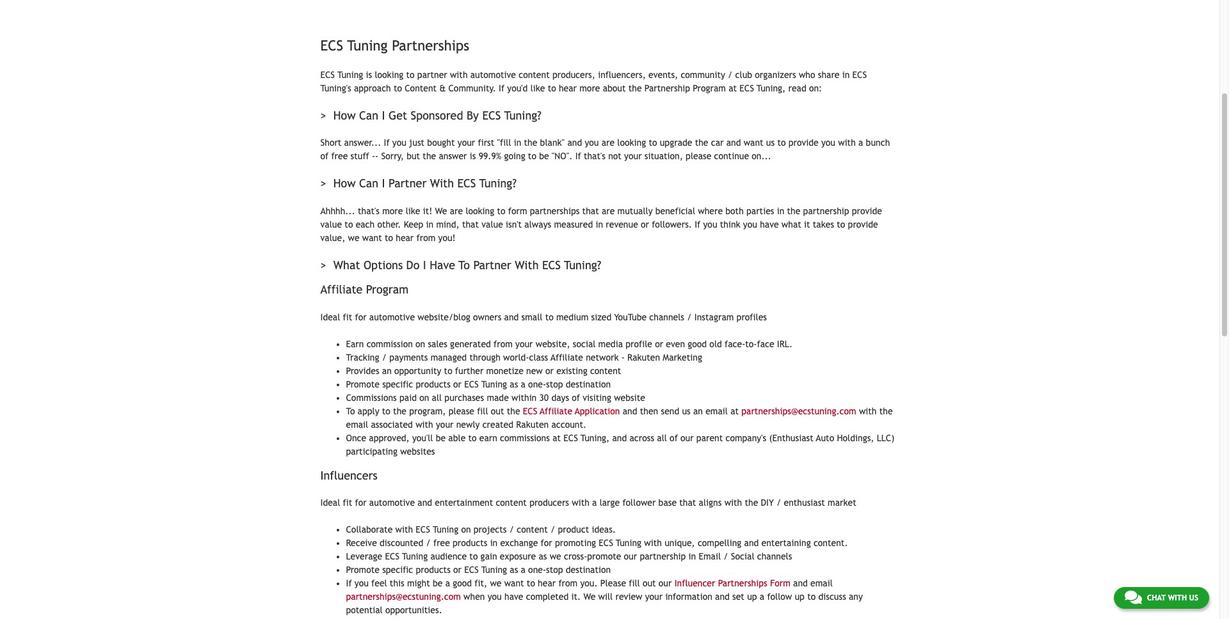 Task type: describe. For each thing, give the bounding box(es) containing it.
producers,
[[553, 69, 596, 80]]

1 horizontal spatial partner
[[474, 258, 512, 272]]

medium
[[557, 312, 589, 322]]

your inside when you have completed it. we will review your information and set up a follow up to discuss any potential opportunities.
[[645, 592, 663, 603]]

partnership inside ahhhh... that's more like it! we are looking to form partnerships that are mutually beneficial where both parties in the partnership provide value to each other. keep in mind, that value isn't always measured in revenue or followers. if you think you have what it takes to provide value, we want to hear from you!
[[804, 206, 850, 216]]

0 vertical spatial tuning?
[[505, 109, 542, 122]]

2 vertical spatial tuning?
[[564, 258, 602, 272]]

mind,
[[436, 219, 460, 230]]

or left the even
[[655, 339, 664, 349]]

the inside ahhhh... that's more like it! we are looking to form partnerships that are mutually beneficial where both parties in the partnership provide value to each other. keep in mind, that value isn't always measured in revenue or followers. if you think you have what it takes to provide value, we want to hear from you!
[[787, 206, 801, 216]]

you left 'bunch'
[[822, 138, 836, 148]]

>  what options do i have to partner with ecs tuning?
[[321, 258, 602, 272]]

with left unique,
[[645, 539, 662, 549]]

sponsored
[[411, 109, 463, 122]]

free inside collaborate with ecs tuning on projects / content / product ideas. receive discounted / free products in exchange for promoting ecs tuning with unique, compelling and entertaining content. leverage ecs tuning audience to gain exposure as we cross-promote our partnership in email / social channels promote specific products or ecs tuning as a one-stop destination
[[434, 539, 450, 549]]

hear inside if you feel this might be a good fit, we want to hear from you. please fill out our influencer partnerships form and email partnerships@ecstuning.com
[[538, 579, 556, 589]]

application
[[575, 406, 620, 417]]

from inside the earn commission on sales generated from your website, social media profile or even good old face-to-face irl. tracking / payments managed through world-class affiliate network - rakuten marketing provides an opportunity to further monetize new or existing content promote specific products or ecs tuning as a one-stop destination commissions paid on all purchases made within 30 days of visiting website
[[494, 339, 513, 349]]

of inside 'short answer... if you just bought your first "fill in the blank" and you are looking to upgrade the car and want us to provide you with a bunch of free stuff -- sorry, but the answer is 99.9% going to be "no". if that's not your situation, please continue on...'
[[321, 151, 329, 161]]

0 horizontal spatial program
[[366, 283, 409, 297]]

0 vertical spatial affiliate
[[321, 283, 363, 297]]

you down parties
[[744, 219, 758, 230]]

if right "no".
[[576, 151, 581, 161]]

leverage
[[346, 552, 382, 562]]

0 horizontal spatial us
[[682, 406, 691, 417]]

0 horizontal spatial to
[[346, 406, 355, 417]]

we inside if you feel this might be a good fit, we want to hear from you. please fill out our influencer partnerships form and email partnerships@ecstuning.com
[[490, 579, 502, 589]]

you'll
[[412, 433, 433, 444]]

and up "no".
[[568, 138, 582, 148]]

want inside 'short answer... if you just bought your first "fill in the blank" and you are looking to upgrade the car and want us to provide you with a bunch of free stuff -- sorry, but the answer is 99.9% going to be "no". if that's not your situation, please continue on...'
[[744, 138, 764, 148]]

you inside if you feel this might be a good fit, we want to hear from you. please fill out our influencer partnerships form and email partnerships@ecstuning.com
[[355, 579, 369, 589]]

apply
[[358, 406, 380, 417]]

1 horizontal spatial an
[[694, 406, 703, 417]]

want inside ahhhh... that's more like it! we are looking to form partnerships that are mutually beneficial where both parties in the partnership provide value to each other. keep in mind, that value isn't always measured in revenue or followers. if you think you have what it takes to provide value, we want to hear from you!
[[362, 233, 382, 243]]

one- inside the earn commission on sales generated from your website, social media profile or even good old face-to-face irl. tracking / payments managed through world-class affiliate network - rakuten marketing provides an opportunity to further monetize new or existing content promote specific products or ecs tuning as a one-stop destination commissions paid on all purchases made within 30 days of visiting website
[[528, 379, 546, 390]]

promote inside the earn commission on sales generated from your website, social media profile or even good old face-to-face irl. tracking / payments managed through world-class affiliate network - rakuten marketing provides an opportunity to further monetize new or existing content promote specific products or ecs tuning as a one-stop destination commissions paid on all purchases made within 30 days of visiting website
[[346, 379, 380, 390]]

0 horizontal spatial fill
[[477, 406, 488, 417]]

1 horizontal spatial partnerships@ecstuning.com
[[742, 406, 857, 417]]

the left car
[[695, 138, 709, 148]]

2 vertical spatial i
[[423, 258, 426, 272]]

are up revenue
[[602, 206, 615, 216]]

influencer
[[675, 579, 716, 589]]

through
[[470, 353, 501, 363]]

ahhhh...
[[321, 206, 355, 216]]

>  how can i get sponsored by ecs tuning?
[[321, 109, 542, 122]]

to inside when you have completed it. we will review your information and set up a follow up to discuss any potential opportunities.
[[808, 592, 816, 603]]

1 vertical spatial tuning?
[[480, 177, 517, 190]]

have
[[430, 258, 455, 272]]

in left revenue
[[596, 219, 603, 230]]

1 vertical spatial please
[[449, 406, 475, 417]]

continue
[[714, 151, 749, 161]]

keep
[[404, 219, 424, 230]]

measured
[[554, 219, 593, 230]]

tuning up promote
[[616, 539, 642, 549]]

2 vertical spatial products
[[416, 566, 451, 576]]

a left large
[[592, 498, 597, 509]]

follow
[[768, 592, 792, 603]]

a inside 'short answer... if you just bought your first "fill in the blank" and you are looking to upgrade the car and want us to provide you with a bunch of free stuff -- sorry, but the answer is 99.9% going to be "no". if that's not your situation, please continue on...'
[[859, 138, 864, 148]]

we for it.
[[584, 592, 596, 603]]

partnership inside collaborate with ecs tuning on projects / content / product ideas. receive discounted / free products in exchange for promoting ecs tuning with unique, compelling and entertaining content. leverage ecs tuning audience to gain exposure as we cross-promote our partnership in email / social channels promote specific products or ecs tuning as a one-stop destination
[[640, 552, 686, 562]]

get
[[389, 109, 407, 122]]

tuning up audience
[[433, 525, 459, 535]]

purchases
[[445, 393, 484, 403]]

but
[[407, 151, 420, 161]]

commissions
[[346, 393, 397, 403]]

1 vertical spatial as
[[539, 552, 547, 562]]

compelling
[[698, 539, 742, 549]]

partnerships
[[530, 206, 580, 216]]

1 value from the left
[[321, 219, 342, 230]]

0 vertical spatial on
[[416, 339, 425, 349]]

if inside ecs tuning is looking to partner with automotive content producers, influencers, events, community / club organizers who share in ecs tuning's approach to content & community. if you'd like to hear more about the partnership program at ecs tuning, read on:
[[499, 83, 505, 93]]

a inside if you feel this might be a good fit, we want to hear from you. please fill out our influencer partnerships form and email partnerships@ecstuning.com
[[446, 579, 450, 589]]

parent
[[697, 433, 723, 444]]

your right the not
[[625, 151, 642, 161]]

in inside ecs tuning is looking to partner with automotive content producers, influencers, events, community / club organizers who share in ecs tuning's approach to content & community. if you'd like to hear more about the partnership program at ecs tuning, read on:
[[843, 69, 850, 80]]

large
[[600, 498, 620, 509]]

where
[[698, 206, 723, 216]]

automotive for and
[[369, 498, 415, 509]]

set
[[733, 592, 745, 603]]

or up purchases
[[453, 379, 462, 390]]

or right new
[[546, 366, 554, 376]]

promote inside collaborate with ecs tuning on projects / content / product ideas. receive discounted / free products in exchange for promoting ecs tuning with unique, compelling and entertaining content. leverage ecs tuning audience to gain exposure as we cross-promote our partnership in email / social channels promote specific products or ecs tuning as a one-stop destination
[[346, 566, 380, 576]]

ecs tuning partnerships
[[321, 37, 470, 54]]

days
[[552, 393, 569, 403]]

or inside ahhhh... that's more like it! we are looking to form partnerships that are mutually beneficial where both parties in the partnership provide value to each other. keep in mind, that value isn't always measured in revenue or followers. if you think you have what it takes to provide value, we want to hear from you!
[[641, 219, 649, 230]]

to apply to the program, please fill out the ecs affiliate application and then send us an email at partnerships@ecstuning.com
[[346, 406, 857, 417]]

ecs inside the earn commission on sales generated from your website, social media profile or even good old face-to-face irl. tracking / payments managed through world-class affiliate network - rakuten marketing provides an opportunity to further monetize new or existing content promote specific products or ecs tuning as a one-stop destination commissions paid on all purchases made within 30 days of visiting website
[[464, 379, 479, 390]]

in down projects
[[490, 539, 498, 549]]

network
[[586, 353, 619, 363]]

have inside when you have completed it. we will review your information and set up a follow up to discuss any potential opportunities.
[[505, 592, 524, 603]]

partnership
[[645, 83, 691, 93]]

if inside ahhhh... that's more like it! we are looking to form partnerships that are mutually beneficial where both parties in the partnership provide value to each other. keep in mind, that value isn't always measured in revenue or followers. if you think you have what it takes to provide value, we want to hear from you!
[[695, 219, 701, 230]]

0 horizontal spatial partner
[[389, 177, 427, 190]]

>  how for >  how can i partner with ecs tuning?
[[321, 177, 356, 190]]

paid
[[400, 393, 417, 403]]

at inside ecs tuning is looking to partner with automotive content producers, influencers, events, community / club organizers who share in ecs tuning's approach to content & community. if you'd like to hear more about the partnership program at ecs tuning, read on:
[[729, 83, 737, 93]]

0 vertical spatial email
[[706, 406, 728, 417]]

2 up from the left
[[795, 592, 805, 603]]

2 vertical spatial that
[[680, 498, 696, 509]]

you inside when you have completed it. we will review your information and set up a follow up to discuss any potential opportunities.
[[488, 592, 502, 603]]

tuning up approach on the top of the page
[[347, 37, 388, 54]]

this
[[390, 579, 405, 589]]

in down it!
[[426, 219, 434, 230]]

and inside when you have completed it. we will review your information and set up a follow up to discuss any potential opportunities.
[[715, 592, 730, 603]]

/ left instagram
[[687, 312, 692, 322]]

product
[[558, 525, 589, 535]]

bunch
[[866, 138, 890, 148]]

i for partner
[[382, 177, 385, 190]]

for for ideal fit for automotive and entertainment content producers with a large follower base that aligns with the diy / enthusiast market
[[355, 498, 367, 509]]

if you feel this might be a good fit, we want to hear from you. please fill out our influencer partnerships form and email partnerships@ecstuning.com
[[346, 579, 833, 603]]

30
[[540, 393, 549, 403]]

1 up from the left
[[748, 592, 757, 603]]

and left "small"
[[504, 312, 519, 322]]

able
[[449, 433, 466, 444]]

ideal for ideal fit for automotive website/blog owners and small to medium sized youtube channels / instagram profiles
[[321, 312, 340, 322]]

more inside ecs tuning is looking to partner with automotive content producers, influencers, events, community / club organizers who share in ecs tuning's approach to content & community. if you'd like to hear more about the partnership program at ecs tuning, read on:
[[580, 83, 600, 93]]

- left sorry,
[[375, 151, 379, 161]]

the down 'within'
[[507, 406, 520, 417]]

partnerships@ecstuning.com inside if you feel this might be a good fit, we want to hear from you. please fill out our influencer partnerships form and email partnerships@ecstuning.com
[[346, 592, 461, 603]]

influencers,
[[598, 69, 646, 80]]

the left diy
[[745, 498, 759, 509]]

one- inside collaborate with ecs tuning on projects / content / product ideas. receive discounted / free products in exchange for promoting ecs tuning with unique, compelling and entertaining content. leverage ecs tuning audience to gain exposure as we cross-promote our partnership in email / social channels promote specific products or ecs tuning as a one-stop destination
[[528, 566, 546, 576]]

in up the what
[[777, 206, 785, 216]]

market
[[828, 498, 857, 509]]

other.
[[378, 219, 401, 230]]

that's inside ahhhh... that's more like it! we are looking to form partnerships that are mutually beneficial where both parties in the partnership provide value to each other. keep in mind, that value isn't always measured in revenue or followers. if you think you have what it takes to provide value, we want to hear from you!
[[358, 206, 380, 216]]

the inside ecs tuning is looking to partner with automotive content producers, influencers, events, community / club organizers who share in ecs tuning's approach to content & community. if you'd like to hear more about the partnership program at ecs tuning, read on:
[[629, 83, 642, 93]]

/ down compelling
[[724, 552, 729, 562]]

be inside if you feel this might be a good fit, we want to hear from you. please fill out our influencer partnerships form and email partnerships@ecstuning.com
[[433, 579, 443, 589]]

- inside the earn commission on sales generated from your website, social media profile or even good old face-to-face irl. tracking / payments managed through world-class affiliate network - rakuten marketing provides an opportunity to further monetize new or existing content promote specific products or ecs tuning as a one-stop destination commissions paid on all purchases made within 30 days of visiting website
[[622, 353, 625, 363]]

the right but
[[423, 151, 436, 161]]

more inside ahhhh... that's more like it! we are looking to form partnerships that are mutually beneficial where both parties in the partnership provide value to each other. keep in mind, that value isn't always measured in revenue or followers. if you think you have what it takes to provide value, we want to hear from you!
[[383, 206, 403, 216]]

it
[[804, 219, 811, 230]]

2 vertical spatial provide
[[848, 219, 878, 230]]

tuning down gain in the left of the page
[[482, 566, 507, 576]]

for inside collaborate with ecs tuning on projects / content / product ideas. receive discounted / free products in exchange for promoting ecs tuning with unique, compelling and entertaining content. leverage ecs tuning audience to gain exposure as we cross-promote our partnership in email / social channels promote specific products or ecs tuning as a one-stop destination
[[541, 539, 553, 549]]

provides
[[346, 366, 380, 376]]

associated
[[371, 420, 413, 430]]

holdings,
[[837, 433, 875, 444]]

"no".
[[552, 151, 573, 161]]

tuning down discounted
[[402, 552, 428, 562]]

when
[[464, 592, 485, 603]]

cross-
[[564, 552, 588, 562]]

payments
[[390, 353, 428, 363]]

audience
[[431, 552, 467, 562]]

email inside if you feel this might be a good fit, we want to hear from you. please fill out our influencer partnerships form and email partnerships@ecstuning.com
[[811, 579, 833, 589]]

>  how can i partner with ecs tuning?
[[321, 177, 517, 190]]

influencers
[[321, 469, 378, 483]]

share
[[818, 69, 840, 80]]

think
[[720, 219, 741, 230]]

website/blog
[[418, 312, 471, 322]]

with up holdings,
[[859, 406, 877, 417]]

products inside the earn commission on sales generated from your website, social media profile or even good old face-to-face irl. tracking / payments managed through world-class affiliate network - rakuten marketing provides an opportunity to further monetize new or existing content promote specific products or ecs tuning as a one-stop destination commissions paid on all purchases made within 30 days of visiting website
[[416, 379, 451, 390]]

club
[[736, 69, 753, 80]]

provide inside 'short answer... if you just bought your first "fill in the blank" and you are looking to upgrade the car and want us to provide you with a bunch of free stuff -- sorry, but the answer is 99.9% going to be "no". if that's not your situation, please continue on...'
[[789, 138, 819, 148]]

class
[[529, 353, 548, 363]]

is inside ecs tuning is looking to partner with automotive content producers, influencers, events, community / club organizers who share in ecs tuning's approach to content & community. if you'd like to hear more about the partnership program at ecs tuning, read on:
[[366, 69, 372, 80]]

car
[[711, 138, 724, 148]]

the inside with the email associated with your newly created rakuten account.
[[880, 406, 893, 417]]

for for ideal fit for automotive website/blog owners and small to medium sized youtube channels / instagram profiles
[[355, 312, 367, 322]]

0 vertical spatial with
[[430, 177, 454, 190]]

1 vertical spatial on
[[420, 393, 429, 403]]

and inside collaborate with ecs tuning on projects / content / product ideas. receive discounted / free products in exchange for promoting ecs tuning with unique, compelling and entertaining content. leverage ecs tuning audience to gain exposure as we cross-promote our partnership in email / social channels promote specific products or ecs tuning as a one-stop destination
[[745, 539, 759, 549]]

1 vertical spatial provide
[[852, 206, 882, 216]]

of inside the earn commission on sales generated from your website, social media profile or even good old face-to-face irl. tracking / payments managed through world-class affiliate network - rakuten marketing provides an opportunity to further monetize new or existing content promote specific products or ecs tuning as a one-stop destination commissions paid on all purchases made within 30 days of visiting website
[[572, 393, 580, 403]]

/ inside the earn commission on sales generated from your website, social media profile or even good old face-to-face irl. tracking / payments managed through world-class affiliate network - rakuten marketing provides an opportunity to further monetize new or existing content promote specific products or ecs tuning as a one-stop destination commissions paid on all purchases made within 30 days of visiting website
[[382, 353, 387, 363]]

with inside chat with us link
[[1169, 594, 1188, 603]]

with right aligns at the right
[[725, 498, 742, 509]]

>  what
[[321, 258, 360, 272]]

just
[[409, 138, 425, 148]]

if up sorry,
[[384, 138, 390, 148]]

we inside ahhhh... that's more like it! we are looking to form partnerships that are mutually beneficial where both parties in the partnership provide value to each other. keep in mind, that value isn't always measured in revenue or followers. if you think you have what it takes to provide value, we want to hear from you!
[[348, 233, 360, 243]]

ecs inside once approved, you'll be able to earn commissions at ecs tuning, and across all of our parent company's (enthusiast auto holdings, llc) participating websites
[[564, 433, 578, 444]]

hear inside ecs tuning is looking to partner with automotive content producers, influencers, events, community / club organizers who share in ecs tuning's approach to content & community. if you'd like to hear more about the partnership program at ecs tuning, read on:
[[559, 83, 577, 93]]

affiliate program
[[321, 283, 409, 297]]

website,
[[536, 339, 570, 349]]

/ right diy
[[777, 498, 782, 509]]

and down website
[[623, 406, 638, 417]]

stop inside the earn commission on sales generated from your website, social media profile or even good old face-to-face irl. tracking / payments managed through world-class affiliate network - rakuten marketing provides an opportunity to further monetize new or existing content promote specific products or ecs tuning as a one-stop destination commissions paid on all purchases made within 30 days of visiting website
[[546, 379, 563, 390]]

1 horizontal spatial with
[[515, 258, 539, 272]]

email
[[699, 552, 721, 562]]

within
[[512, 393, 537, 403]]

/ up exchange
[[510, 525, 514, 535]]

free inside 'short answer... if you just bought your first "fill in the blank" and you are looking to upgrade the car and want us to provide you with a bunch of free stuff -- sorry, but the answer is 99.9% going to be "no". if that's not your situation, please continue on...'
[[331, 151, 348, 161]]

- right stuff
[[372, 151, 375, 161]]

/ left 'product'
[[551, 525, 555, 535]]

from inside if you feel this might be a good fit, we want to hear from you. please fill out our influencer partnerships form and email partnerships@ecstuning.com
[[559, 579, 578, 589]]

discuss
[[819, 592, 847, 603]]

with up 'product'
[[572, 498, 590, 509]]

you up sorry,
[[393, 138, 407, 148]]

automotive inside ecs tuning is looking to partner with automotive content producers, influencers, events, community / club organizers who share in ecs tuning's approach to content & community. if you'd like to hear more about the partnership program at ecs tuning, read on:
[[471, 69, 516, 80]]

2 vertical spatial as
[[510, 566, 518, 576]]

2 vertical spatial affiliate
[[540, 406, 573, 417]]

monetize
[[487, 366, 524, 376]]

llc)
[[877, 433, 895, 444]]

profile
[[626, 339, 653, 349]]

your inside the earn commission on sales generated from your website, social media profile or even good old face-to-face irl. tracking / payments managed through world-class affiliate network - rakuten marketing provides an opportunity to further monetize new or existing content promote specific products or ecs tuning as a one-stop destination commissions paid on all purchases made within 30 days of visiting website
[[516, 339, 533, 349]]

you down where
[[704, 219, 718, 230]]

with up you'll
[[416, 420, 433, 430]]

us
[[1190, 594, 1199, 603]]

further
[[455, 366, 484, 376]]

"fill
[[497, 138, 511, 148]]

1 horizontal spatial to
[[459, 258, 470, 272]]

website
[[614, 393, 646, 403]]

might
[[407, 579, 430, 589]]

face
[[757, 339, 775, 349]]

program inside ecs tuning is looking to partner with automotive content producers, influencers, events, community / club organizers who share in ecs tuning's approach to content & community. if you'd like to hear more about the partnership program at ecs tuning, read on:
[[693, 83, 726, 93]]

what
[[782, 219, 802, 230]]

approach
[[354, 83, 391, 93]]

your up the answer
[[458, 138, 475, 148]]

send
[[661, 406, 680, 417]]

owners
[[473, 312, 502, 322]]

be inside once approved, you'll be able to earn commissions at ecs tuning, and across all of our parent company's (enthusiast auto holdings, llc) participating websites
[[436, 433, 446, 444]]

are inside 'short answer... if you just bought your first "fill in the blank" and you are looking to upgrade the car and want us to provide you with a bunch of free stuff -- sorry, but the answer is 99.9% going to be "no". if that's not your situation, please continue on...'
[[602, 138, 615, 148]]

all inside the earn commission on sales generated from your website, social media profile or even good old face-to-face irl. tracking / payments managed through world-class affiliate network - rakuten marketing provides an opportunity to further monetize new or existing content promote specific products or ecs tuning as a one-stop destination commissions paid on all purchases made within 30 days of visiting website
[[432, 393, 442, 403]]

with the email associated with your newly created rakuten account.
[[346, 406, 893, 430]]

a inside the earn commission on sales generated from your website, social media profile or even good old face-to-face irl. tracking / payments managed through world-class affiliate network - rakuten marketing provides an opportunity to further monetize new or existing content promote specific products or ecs tuning as a one-stop destination commissions paid on all purchases made within 30 days of visiting website
[[521, 379, 526, 390]]

answer...
[[344, 138, 381, 148]]

automotive for website/blog
[[369, 312, 415, 322]]

commissions
[[500, 433, 550, 444]]



Task type: vqa. For each thing, say whether or not it's contained in the screenshot.
bottommost question sign image
no



Task type: locate. For each thing, give the bounding box(es) containing it.
be inside 'short answer... if you just bought your first "fill in the blank" and you are looking to upgrade the car and want us to provide you with a bunch of free stuff -- sorry, but the answer is 99.9% going to be "no". if that's not your situation, please continue on...'
[[539, 151, 549, 161]]

email
[[706, 406, 728, 417], [346, 420, 368, 430], [811, 579, 833, 589]]

hear inside ahhhh... that's more like it! we are looking to form partnerships that are mutually beneficial where both parties in the partnership provide value to each other. keep in mind, that value isn't always measured in revenue or followers. if you think you have what it takes to provide value, we want to hear from you!
[[396, 233, 414, 243]]

youtube
[[614, 312, 647, 322]]

partner down but
[[389, 177, 427, 190]]

short answer... if you just bought your first "fill in the blank" and you are looking to upgrade the car and want us to provide you with a bunch of free stuff -- sorry, but the answer is 99.9% going to be "no". if that's not your situation, please continue on...
[[321, 138, 890, 161]]

0 vertical spatial that's
[[584, 151, 606, 161]]

can for get
[[359, 109, 379, 122]]

1 vertical spatial be
[[436, 433, 446, 444]]

0 vertical spatial our
[[681, 433, 694, 444]]

0 vertical spatial provide
[[789, 138, 819, 148]]

once
[[346, 433, 366, 444]]

the up associated
[[393, 406, 407, 417]]

tuning, down organizers
[[757, 83, 786, 93]]

2 stop from the top
[[546, 566, 563, 576]]

of
[[321, 151, 329, 161], [572, 393, 580, 403], [670, 433, 678, 444]]

our left parent
[[681, 433, 694, 444]]

partnerships@ecstuning.com link for if you feel this might be a good fit, we want to hear from you. please fill out our influencer partnerships form and email partnerships@ecstuning.com
[[346, 592, 461, 603]]

0 vertical spatial we
[[435, 206, 447, 216]]

that's inside 'short answer... if you just bought your first "fill in the blank" and you are looking to upgrade the car and want us to provide you with a bunch of free stuff -- sorry, but the answer is 99.9% going to be "no". if that's not your situation, please continue on...'
[[584, 151, 606, 161]]

1 vertical spatial destination
[[566, 566, 611, 576]]

partnerships
[[392, 37, 470, 54], [718, 579, 768, 589]]

options
[[364, 258, 403, 272]]

1 vertical spatial rakuten
[[516, 420, 549, 430]]

organizers
[[755, 69, 797, 80]]

good
[[688, 339, 707, 349], [453, 579, 472, 589]]

1 horizontal spatial value
[[482, 219, 503, 230]]

bought
[[427, 138, 455, 148]]

0 vertical spatial promote
[[346, 379, 380, 390]]

1 vertical spatial out
[[643, 579, 656, 589]]

blank"
[[540, 138, 565, 148]]

you right when
[[488, 592, 502, 603]]

stop
[[546, 379, 563, 390], [546, 566, 563, 576]]

0 vertical spatial an
[[382, 366, 392, 376]]

the up the 'going'
[[524, 138, 538, 148]]

0 horizontal spatial partnerships@ecstuning.com link
[[346, 592, 461, 603]]

want up on...
[[744, 138, 764, 148]]

0 horizontal spatial with
[[430, 177, 454, 190]]

who
[[799, 69, 816, 80]]

2 promote from the top
[[346, 566, 380, 576]]

2 fit from the top
[[343, 498, 352, 509]]

community.
[[449, 83, 496, 93]]

0 vertical spatial specific
[[382, 379, 413, 390]]

0 vertical spatial free
[[331, 151, 348, 161]]

1 vertical spatial partnerships
[[718, 579, 768, 589]]

0 vertical spatial fit
[[343, 312, 352, 322]]

we inside when you have completed it. we will review your information and set up a follow up to discuss any potential opportunities.
[[584, 592, 596, 603]]

in
[[843, 69, 850, 80], [514, 138, 522, 148], [777, 206, 785, 216], [426, 219, 434, 230], [596, 219, 603, 230], [490, 539, 498, 549], [689, 552, 696, 562]]

looking inside 'short answer... if you just bought your first "fill in the blank" and you are looking to upgrade the car and want us to provide you with a bunch of free stuff -- sorry, but the answer is 99.9% going to be "no". if that's not your situation, please continue on...'
[[618, 138, 646, 148]]

our inside once approved, you'll be able to earn commissions at ecs tuning, and across all of our parent company's (enthusiast auto holdings, llc) participating websites
[[681, 433, 694, 444]]

a inside collaborate with ecs tuning on projects / content / product ideas. receive discounted / free products in exchange for promoting ecs tuning with unique, compelling and entertaining content. leverage ecs tuning audience to gain exposure as we cross-promote our partnership in email / social channels promote specific products or ecs tuning as a one-stop destination
[[521, 566, 526, 576]]

receive
[[346, 539, 377, 549]]

looking inside ecs tuning is looking to partner with automotive content producers, influencers, events, community / club organizers who share in ecs tuning's approach to content & community. if you'd like to hear more about the partnership program at ecs tuning, read on:
[[375, 69, 404, 80]]

even
[[666, 339, 685, 349]]

from inside ahhhh... that's more like it! we are looking to form partnerships that are mutually beneficial where both parties in the partnership provide value to each other. keep in mind, that value isn't always measured in revenue or followers. if you think you have what it takes to provide value, we want to hear from you!
[[417, 233, 436, 243]]

profiles
[[737, 312, 767, 322]]

you!
[[438, 233, 456, 243]]

we
[[348, 233, 360, 243], [550, 552, 562, 562], [490, 579, 502, 589]]

0 vertical spatial of
[[321, 151, 329, 161]]

our right promote
[[624, 552, 637, 562]]

2 vertical spatial want
[[504, 579, 524, 589]]

value left isn't
[[482, 219, 503, 230]]

like inside ahhhh... that's more like it! we are looking to form partnerships that are mutually beneficial where both parties in the partnership provide value to each other. keep in mind, that value isn't always measured in revenue or followers. if you think you have what it takes to provide value, we want to hear from you!
[[406, 206, 420, 216]]

up right 'follow'
[[795, 592, 805, 603]]

email inside with the email associated with your newly created rakuten account.
[[346, 420, 368, 430]]

account.
[[552, 420, 587, 430]]

fit,
[[475, 579, 488, 589]]

to right have
[[459, 258, 470, 272]]

0 vertical spatial from
[[417, 233, 436, 243]]

first
[[478, 138, 495, 148]]

1 horizontal spatial up
[[795, 592, 805, 603]]

from up it.
[[559, 579, 578, 589]]

products up might
[[416, 566, 451, 576]]

0 horizontal spatial that
[[462, 219, 479, 230]]

good inside if you feel this might be a good fit, we want to hear from you. please fill out our influencer partnerships form and email partnerships@ecstuning.com
[[453, 579, 472, 589]]

we inside ahhhh... that's more like it! we are looking to form partnerships that are mutually beneficial where both parties in the partnership provide value to each other. keep in mind, that value isn't always measured in revenue or followers. if you think you have what it takes to provide value, we want to hear from you!
[[435, 206, 447, 216]]

1 horizontal spatial please
[[686, 151, 712, 161]]

0 vertical spatial products
[[416, 379, 451, 390]]

good up when
[[453, 579, 472, 589]]

it!
[[423, 206, 433, 216]]

0 vertical spatial tuning,
[[757, 83, 786, 93]]

products down opportunity at the bottom
[[416, 379, 451, 390]]

is inside 'short answer... if you just bought your first "fill in the blank" and you are looking to upgrade the car and want us to provide you with a bunch of free stuff -- sorry, but the answer is 99.9% going to be "no". if that's not your situation, please continue on...'
[[470, 151, 476, 161]]

2 specific from the top
[[382, 566, 413, 576]]

a inside when you have completed it. we will review your information and set up a follow up to discuss any potential opportunities.
[[760, 592, 765, 603]]

answer
[[439, 151, 467, 161]]

2 vertical spatial of
[[670, 433, 678, 444]]

0 vertical spatial please
[[686, 151, 712, 161]]

content down network
[[590, 366, 622, 376]]

and up social
[[745, 539, 759, 549]]

at up company's on the bottom right of page
[[731, 406, 739, 417]]

i down sorry,
[[382, 177, 385, 190]]

1 vertical spatial products
[[453, 539, 488, 549]]

2 horizontal spatial we
[[550, 552, 562, 562]]

0 horizontal spatial free
[[331, 151, 348, 161]]

0 vertical spatial at
[[729, 83, 737, 93]]

stop inside collaborate with ecs tuning on projects / content / product ideas. receive discounted / free products in exchange for promoting ecs tuning with unique, compelling and entertaining content. leverage ecs tuning audience to gain exposure as we cross-promote our partnership in email / social channels promote specific products or ecs tuning as a one-stop destination
[[546, 566, 563, 576]]

revenue
[[606, 219, 638, 230]]

tuning up tuning's
[[338, 69, 363, 80]]

1 vertical spatial more
[[383, 206, 403, 216]]

&
[[440, 83, 446, 93]]

specific inside collaborate with ecs tuning on projects / content / product ideas. receive discounted / free products in exchange for promoting ecs tuning with unique, compelling and entertaining content. leverage ecs tuning audience to gain exposure as we cross-promote our partnership in email / social channels promote specific products or ecs tuning as a one-stop destination
[[382, 566, 413, 576]]

and left entertainment
[[418, 498, 432, 509]]

0 vertical spatial like
[[531, 83, 545, 93]]

0 vertical spatial one-
[[528, 379, 546, 390]]

2 ideal from the top
[[321, 498, 340, 509]]

of up ecs affiliate application link
[[572, 393, 580, 403]]

producers
[[530, 498, 569, 509]]

an right provides
[[382, 366, 392, 376]]

2 horizontal spatial that
[[680, 498, 696, 509]]

1 horizontal spatial partnerships
[[718, 579, 768, 589]]

us
[[767, 138, 775, 148], [682, 406, 691, 417]]

be left able
[[436, 433, 446, 444]]

partnership
[[804, 206, 850, 216], [640, 552, 686, 562]]

can for partner
[[359, 177, 379, 190]]

company's
[[726, 433, 767, 444]]

collaborate
[[346, 525, 393, 535]]

generated
[[450, 339, 491, 349]]

2 vertical spatial automotive
[[369, 498, 415, 509]]

i right do
[[423, 258, 426, 272]]

rakuten down profile
[[628, 353, 660, 363]]

1 horizontal spatial from
[[494, 339, 513, 349]]

0 vertical spatial i
[[382, 109, 385, 122]]

in left email
[[689, 552, 696, 562]]

when you have completed it. we will review your information and set up a follow up to discuss any potential opportunities.
[[346, 592, 863, 616]]

we down the you.
[[584, 592, 596, 603]]

from up world-
[[494, 339, 513, 349]]

an right send on the bottom right of page
[[694, 406, 703, 417]]

looking up the not
[[618, 138, 646, 148]]

1 horizontal spatial out
[[643, 579, 656, 589]]

tuning's
[[321, 83, 351, 93]]

out inside if you feel this might be a good fit, we want to hear from you. please fill out our influencer partnerships form and email partnerships@ecstuning.com
[[643, 579, 656, 589]]

please down purchases
[[449, 406, 475, 417]]

destination inside the earn commission on sales generated from your website, social media profile or even good old face-to-face irl. tracking / payments managed through world-class affiliate network - rakuten marketing provides an opportunity to further monetize new or existing content promote specific products or ecs tuning as a one-stop destination commissions paid on all purchases made within 30 days of visiting website
[[566, 379, 611, 390]]

with left 'bunch'
[[839, 138, 856, 148]]

if inside if you feel this might be a good fit, we want to hear from you. please fill out our influencer partnerships form and email partnerships@ecstuning.com
[[346, 579, 352, 589]]

destination up visiting
[[566, 379, 611, 390]]

automotive up community.
[[471, 69, 516, 80]]

looking inside ahhhh... that's more like it! we are looking to form partnerships that are mutually beneficial where both parties in the partnership provide value to each other. keep in mind, that value isn't always measured in revenue or followers. if you think you have what it takes to provide value, we want to hear from you!
[[466, 206, 495, 216]]

our inside collaborate with ecs tuning on projects / content / product ideas. receive discounted / free products in exchange for promoting ecs tuning with unique, compelling and entertaining content. leverage ecs tuning audience to gain exposure as we cross-promote our partnership in email / social channels promote specific products or ecs tuning as a one-stop destination
[[624, 552, 637, 562]]

as
[[510, 379, 518, 390], [539, 552, 547, 562], [510, 566, 518, 576]]

instagram
[[695, 312, 734, 322]]

in right share
[[843, 69, 850, 80]]

to inside collaborate with ecs tuning on projects / content / product ideas. receive discounted / free products in exchange for promoting ecs tuning with unique, compelling and entertaining content. leverage ecs tuning audience to gain exposure as we cross-promote our partnership in email / social channels promote specific products or ecs tuning as a one-stop destination
[[470, 552, 478, 562]]

out
[[491, 406, 504, 417], [643, 579, 656, 589]]

out right please
[[643, 579, 656, 589]]

partnerships@ecstuning.com link up (enthusiast
[[742, 406, 857, 417]]

ideal for ideal fit for automotive and entertainment content producers with a large follower base that aligns with the diy / enthusiast market
[[321, 498, 340, 509]]

0 horizontal spatial like
[[406, 206, 420, 216]]

1 ideal from the top
[[321, 312, 340, 322]]

mutually
[[618, 206, 653, 216]]

want inside if you feel this might be a good fit, we want to hear from you. please fill out our influencer partnerships form and email partnerships@ecstuning.com
[[504, 579, 524, 589]]

1 horizontal spatial like
[[531, 83, 545, 93]]

value,
[[321, 233, 345, 243]]

2 destination from the top
[[566, 566, 611, 576]]

ecs tuning is looking to partner with automotive content producers, influencers, events, community / club organizers who share in ecs tuning's approach to content & community. if you'd like to hear more about the partnership program at ecs tuning, read on:
[[321, 69, 867, 93]]

it.
[[572, 592, 581, 603]]

not
[[609, 151, 622, 161]]

tuning? down measured
[[564, 258, 602, 272]]

1 vertical spatial that
[[462, 219, 479, 230]]

0 horizontal spatial good
[[453, 579, 472, 589]]

1 horizontal spatial that
[[583, 206, 599, 216]]

we inside collaborate with ecs tuning on projects / content / product ideas. receive discounted / free products in exchange for promoting ecs tuning with unique, compelling and entertaining content. leverage ecs tuning audience to gain exposure as we cross-promote our partnership in email / social channels promote specific products or ecs tuning as a one-stop destination
[[550, 552, 562, 562]]

partnerships inside if you feel this might be a good fit, we want to hear from you. please fill out our influencer partnerships form and email partnerships@ecstuning.com
[[718, 579, 768, 589]]

partnerships@ecstuning.com link for to apply to the program, please fill out the ecs affiliate application and then send us an email at partnerships@ecstuning.com
[[742, 406, 857, 417]]

-
[[372, 151, 375, 161], [375, 151, 379, 161], [622, 353, 625, 363]]

1 destination from the top
[[566, 379, 611, 390]]

channels
[[650, 312, 685, 322], [758, 552, 793, 562]]

ideal fit for automotive website/blog owners and small to medium sized youtube channels / instagram profiles
[[321, 312, 767, 322]]

1 stop from the top
[[546, 379, 563, 390]]

1 vertical spatial looking
[[618, 138, 646, 148]]

that up measured
[[583, 206, 599, 216]]

once approved, you'll be able to earn commissions at ecs tuning, and across all of our parent company's (enthusiast auto holdings, llc) participating websites
[[346, 433, 895, 457]]

destination up the you.
[[566, 566, 611, 576]]

0 vertical spatial us
[[767, 138, 775, 148]]

us right send on the bottom right of page
[[682, 406, 691, 417]]

fill up newly
[[477, 406, 488, 417]]

2 value from the left
[[482, 219, 503, 230]]

or down audience
[[453, 566, 462, 576]]

0 vertical spatial is
[[366, 69, 372, 80]]

hear down 'keep'
[[396, 233, 414, 243]]

program down options
[[366, 283, 409, 297]]

the up the what
[[787, 206, 801, 216]]

one-
[[528, 379, 546, 390], [528, 566, 546, 576]]

rakuten inside the earn commission on sales generated from your website, social media profile or even good old face-to-face irl. tracking / payments managed through world-class affiliate network - rakuten marketing provides an opportunity to further monetize new or existing content promote specific products or ecs tuning as a one-stop destination commissions paid on all purchases made within 30 days of visiting website
[[628, 353, 660, 363]]

1 one- from the top
[[528, 379, 546, 390]]

0 horizontal spatial from
[[417, 233, 436, 243]]

0 horizontal spatial out
[[491, 406, 504, 417]]

to-
[[746, 339, 757, 349]]

and inside if you feel this might be a good fit, we want to hear from you. please fill out our influencer partnerships form and email partnerships@ecstuning.com
[[794, 579, 808, 589]]

tuning, inside ecs tuning is looking to partner with automotive content producers, influencers, events, community / club organizers who share in ecs tuning's approach to content & community. if you'd like to hear more about the partnership program at ecs tuning, read on:
[[757, 83, 786, 93]]

tuning inside the earn commission on sales generated from your website, social media profile or even good old face-to-face irl. tracking / payments managed through world-class affiliate network - rakuten marketing provides an opportunity to further monetize new or existing content promote specific products or ecs tuning as a one-stop destination commissions paid on all purchases made within 30 days of visiting website
[[482, 379, 507, 390]]

we for it!
[[435, 206, 447, 216]]

your
[[458, 138, 475, 148], [625, 151, 642, 161], [516, 339, 533, 349], [436, 420, 454, 430], [645, 592, 663, 603]]

1 vertical spatial affiliate
[[551, 353, 583, 363]]

tuning inside ecs tuning is looking to partner with automotive content producers, influencers, events, community / club organizers who share in ecs tuning's approach to content & community. if you'd like to hear more about the partnership program at ecs tuning, read on:
[[338, 69, 363, 80]]

99.9%
[[479, 151, 502, 161]]

2 vertical spatial looking
[[466, 206, 495, 216]]

follower
[[623, 498, 656, 509]]

1 promote from the top
[[346, 379, 380, 390]]

one- down new
[[528, 379, 546, 390]]

1 vertical spatial us
[[682, 406, 691, 417]]

on...
[[752, 151, 772, 161]]

1 vertical spatial at
[[731, 406, 739, 417]]

like inside ecs tuning is looking to partner with automotive content producers, influencers, events, community / club organizers who share in ecs tuning's approach to content & community. if you'd like to hear more about the partnership program at ecs tuning, read on:
[[531, 83, 545, 93]]

1 vertical spatial i
[[382, 177, 385, 190]]

in right "fill
[[514, 138, 522, 148]]

1 vertical spatial with
[[515, 258, 539, 272]]

1 specific from the top
[[382, 379, 413, 390]]

1 vertical spatial promote
[[346, 566, 380, 576]]

tuning, inside once approved, you'll be able to earn commissions at ecs tuning, and across all of our parent company's (enthusiast auto holdings, llc) participating websites
[[581, 433, 610, 444]]

destination inside collaborate with ecs tuning on projects / content / product ideas. receive discounted / free products in exchange for promoting ecs tuning with unique, compelling and entertaining content. leverage ecs tuning audience to gain exposure as we cross-promote our partnership in email / social channels promote specific products or ecs tuning as a one-stop destination
[[566, 566, 611, 576]]

/ up audience
[[426, 539, 431, 549]]

about
[[603, 83, 626, 93]]

looking left form
[[466, 206, 495, 216]]

1 fit from the top
[[343, 312, 352, 322]]

always
[[525, 219, 552, 230]]

diy
[[761, 498, 774, 509]]

both
[[726, 206, 744, 216]]

2 one- from the top
[[528, 566, 546, 576]]

channels inside collaborate with ecs tuning on projects / content / product ideas. receive discounted / free products in exchange for promoting ecs tuning with unique, compelling and entertaining content. leverage ecs tuning audience to gain exposure as we cross-promote our partnership in email / social channels promote specific products or ecs tuning as a one-stop destination
[[758, 552, 793, 562]]

0 horizontal spatial looking
[[375, 69, 404, 80]]

have left completed
[[505, 592, 524, 603]]

2 vertical spatial we
[[490, 579, 502, 589]]

beneficial
[[656, 206, 696, 216]]

with up discounted
[[395, 525, 413, 535]]

1 vertical spatial tuning,
[[581, 433, 610, 444]]

be down blank"
[[539, 151, 549, 161]]

0 vertical spatial that
[[583, 206, 599, 216]]

your up world-
[[516, 339, 533, 349]]

1 horizontal spatial channels
[[758, 552, 793, 562]]

specific inside the earn commission on sales generated from your website, social media profile or even good old face-to-face irl. tracking / payments managed through world-class affiliate network - rakuten marketing provides an opportunity to further monetize new or existing content promote specific products or ecs tuning as a one-stop destination commissions paid on all purchases made within 30 days of visiting website
[[382, 379, 413, 390]]

more up other.
[[383, 206, 403, 216]]

from down 'keep'
[[417, 233, 436, 243]]

1 horizontal spatial more
[[580, 83, 600, 93]]

collaborate with ecs tuning on projects / content / product ideas. receive discounted / free products in exchange for promoting ecs tuning with unique, compelling and entertaining content. leverage ecs tuning audience to gain exposure as we cross-promote our partnership in email / social channels promote specific products or ecs tuning as a one-stop destination
[[346, 525, 848, 576]]

tuning up made
[[482, 379, 507, 390]]

upgrade
[[660, 138, 693, 148]]

content inside ecs tuning is looking to partner with automotive content producers, influencers, events, community / club organizers who share in ecs tuning's approach to content & community. if you'd like to hear more about the partnership program at ecs tuning, read on:
[[519, 69, 550, 80]]

or inside collaborate with ecs tuning on projects / content / product ideas. receive discounted / free products in exchange for promoting ecs tuning with unique, compelling and entertaining content. leverage ecs tuning audience to gain exposure as we cross-promote our partnership in email / social channels promote specific products or ecs tuning as a one-stop destination
[[453, 566, 462, 576]]

stop up completed
[[546, 566, 563, 576]]

content.
[[814, 539, 848, 549]]

we left cross-
[[550, 552, 562, 562]]

0 horizontal spatial of
[[321, 151, 329, 161]]

0 vertical spatial looking
[[375, 69, 404, 80]]

1 vertical spatial channels
[[758, 552, 793, 562]]

made
[[487, 393, 509, 403]]

at down account.
[[553, 433, 561, 444]]

if down where
[[695, 219, 701, 230]]

1 horizontal spatial free
[[434, 539, 450, 549]]

1 vertical spatial all
[[657, 433, 667, 444]]

all inside once approved, you'll be able to earn commissions at ecs tuning, and across all of our parent company's (enthusiast auto holdings, llc) participating websites
[[657, 433, 667, 444]]

1 horizontal spatial that's
[[584, 151, 606, 161]]

affiliate inside the earn commission on sales generated from your website, social media profile or even good old face-to-face irl. tracking / payments managed through world-class affiliate network - rakuten marketing provides an opportunity to further monetize new or existing content promote specific products or ecs tuning as a one-stop destination commissions paid on all purchases made within 30 days of visiting website
[[551, 353, 583, 363]]

existing
[[557, 366, 588, 376]]

tuning, down application
[[581, 433, 610, 444]]

and up continue on the right of page
[[727, 138, 741, 148]]

0 vertical spatial to
[[459, 258, 470, 272]]

newly
[[456, 420, 480, 430]]

partnerships@ecstuning.com link down this
[[346, 592, 461, 603]]

0 horizontal spatial is
[[366, 69, 372, 80]]

fit for ideal fit for automotive and entertainment content producers with a large follower base that aligns with the diy / enthusiast market
[[343, 498, 352, 509]]

that's left the not
[[584, 151, 606, 161]]

community
[[681, 69, 726, 80]]

in inside 'short answer... if you just bought your first "fill in the blank" and you are looking to upgrade the car and want us to provide you with a bunch of free stuff -- sorry, but the answer is 99.9% going to be "no". if that's not your situation, please continue on...'
[[514, 138, 522, 148]]

/ inside ecs tuning is looking to partner with automotive content producers, influencers, events, community / club organizers who share in ecs tuning's approach to content & community. if you'd like to hear more about the partnership program at ecs tuning, read on:
[[728, 69, 733, 80]]

small
[[522, 312, 543, 322]]

fit down influencers
[[343, 498, 352, 509]]

0 vertical spatial stop
[[546, 379, 563, 390]]

old
[[710, 339, 722, 349]]

content inside the earn commission on sales generated from your website, social media profile or even good old face-to-face irl. tracking / payments managed through world-class affiliate network - rakuten marketing provides an opportunity to further monetize new or existing content promote specific products or ecs tuning as a one-stop destination commissions paid on all purchases made within 30 days of visiting website
[[590, 366, 622, 376]]

0 vertical spatial program
[[693, 83, 726, 93]]

you left feel
[[355, 579, 369, 589]]

and inside once approved, you'll be able to earn commissions at ecs tuning, and across all of our parent company's (enthusiast auto holdings, llc) participating websites
[[613, 433, 627, 444]]

2 >  how from the top
[[321, 177, 356, 190]]

of inside once approved, you'll be able to earn commissions at ecs tuning, and across all of our parent company's (enthusiast auto holdings, llc) participating websites
[[670, 433, 678, 444]]

completed
[[526, 592, 569, 603]]

you right blank"
[[585, 138, 599, 148]]

rakuten up commissions
[[516, 420, 549, 430]]

social
[[573, 339, 596, 349]]

to inside once approved, you'll be able to earn commissions at ecs tuning, and across all of our parent company's (enthusiast auto holdings, llc) participating websites
[[468, 433, 477, 444]]

fit for ideal fit for automotive website/blog owners and small to medium sized youtube channels / instagram profiles
[[343, 312, 352, 322]]

content inside collaborate with ecs tuning on projects / content / product ideas. receive discounted / free products in exchange for promoting ecs tuning with unique, compelling and entertaining content. leverage ecs tuning audience to gain exposure as we cross-promote our partnership in email / social channels promote specific products or ecs tuning as a one-stop destination
[[517, 525, 548, 535]]

1 vertical spatial like
[[406, 206, 420, 216]]

partnership down unique,
[[640, 552, 686, 562]]

0 horizontal spatial our
[[624, 552, 637, 562]]

want down each
[[362, 233, 382, 243]]

will
[[599, 592, 613, 603]]

1 >  how from the top
[[321, 109, 356, 122]]

any
[[849, 592, 863, 603]]

>  how
[[321, 109, 356, 122], [321, 177, 356, 190]]

affiliate down days in the bottom of the page
[[540, 406, 573, 417]]

our inside if you feel this might be a good fit, we want to hear from you. please fill out our influencer partnerships form and email partnerships@ecstuning.com
[[659, 579, 672, 589]]

with down the answer
[[430, 177, 454, 190]]

tuning? down 99.9%
[[480, 177, 517, 190]]

1 horizontal spatial rakuten
[[628, 353, 660, 363]]

rakuten inside with the email associated with your newly created rakuten account.
[[516, 420, 549, 430]]

ideas.
[[592, 525, 616, 535]]

with inside ecs tuning is looking to partner with automotive content producers, influencers, events, community / club organizers who share in ecs tuning's approach to content & community. if you'd like to hear more about the partnership program at ecs tuning, read on:
[[450, 69, 468, 80]]

1 horizontal spatial us
[[767, 138, 775, 148]]

sorry,
[[381, 151, 404, 161]]

events,
[[649, 69, 678, 80]]

your inside with the email associated with your newly created rakuten account.
[[436, 420, 454, 430]]

on inside collaborate with ecs tuning on projects / content / product ideas. receive discounted / free products in exchange for promoting ecs tuning with unique, compelling and entertaining content. leverage ecs tuning audience to gain exposure as we cross-promote our partnership in email / social channels promote specific products or ecs tuning as a one-stop destination
[[461, 525, 471, 535]]

websites
[[400, 447, 435, 457]]

visiting
[[583, 393, 612, 403]]

2 vertical spatial be
[[433, 579, 443, 589]]

promote down leverage
[[346, 566, 380, 576]]

/
[[728, 69, 733, 80], [687, 312, 692, 322], [382, 353, 387, 363], [777, 498, 782, 509], [510, 525, 514, 535], [551, 525, 555, 535], [426, 539, 431, 549], [724, 552, 729, 562]]

1 can from the top
[[359, 109, 379, 122]]

1 vertical spatial our
[[624, 552, 637, 562]]

earn
[[480, 433, 498, 444]]

1 horizontal spatial good
[[688, 339, 707, 349]]

program
[[693, 83, 726, 93], [366, 283, 409, 297]]

comments image
[[1125, 591, 1143, 606]]

have inside ahhhh... that's more like it! we are looking to form partnerships that are mutually beneficial where both parties in the partnership provide value to each other. keep in mind, that value isn't always measured in revenue or followers. if you think you have what it takes to provide value, we want to hear from you!
[[760, 219, 779, 230]]

content
[[405, 83, 437, 93]]

0 horizontal spatial please
[[449, 406, 475, 417]]

destination
[[566, 379, 611, 390], [566, 566, 611, 576]]

can down approach on the top of the page
[[359, 109, 379, 122]]

is left 99.9%
[[470, 151, 476, 161]]

0 vertical spatial more
[[580, 83, 600, 93]]

1 horizontal spatial looking
[[466, 206, 495, 216]]

content up projects
[[496, 498, 527, 509]]

out down made
[[491, 406, 504, 417]]

short
[[321, 138, 342, 148]]

as down exposure
[[510, 566, 518, 576]]

with up community.
[[450, 69, 468, 80]]

good inside the earn commission on sales generated from your website, social media profile or even good old face-to-face irl. tracking / payments managed through world-class affiliate network - rakuten marketing provides an opportunity to further monetize new or existing content promote specific products or ecs tuning as a one-stop destination commissions paid on all purchases made within 30 days of visiting website
[[688, 339, 707, 349]]

1 vertical spatial fit
[[343, 498, 352, 509]]

0 horizontal spatial rakuten
[[516, 420, 549, 430]]

1 horizontal spatial partnership
[[804, 206, 850, 216]]

0 horizontal spatial channels
[[650, 312, 685, 322]]

i for get
[[382, 109, 385, 122]]

free up audience
[[434, 539, 450, 549]]

enthusiast
[[784, 498, 826, 509]]

2 can from the top
[[359, 177, 379, 190]]

us inside 'short answer... if you just bought your first "fill in the blank" and you are looking to upgrade the car and want us to provide you with a bunch of free stuff -- sorry, but the answer is 99.9% going to be "no". if that's not your situation, please continue on...'
[[767, 138, 775, 148]]

partnership up takes
[[804, 206, 850, 216]]

of down send on the bottom right of page
[[670, 433, 678, 444]]

fill inside if you feel this might be a good fit, we want to hear from you. please fill out our influencer partnerships form and email partnerships@ecstuning.com
[[629, 579, 640, 589]]

are up mind,
[[450, 206, 463, 216]]

0 vertical spatial for
[[355, 312, 367, 322]]

hear up completed
[[538, 579, 556, 589]]

on up program,
[[420, 393, 429, 403]]

please down car
[[686, 151, 712, 161]]

and left 'set'
[[715, 592, 730, 603]]

our
[[681, 433, 694, 444], [624, 552, 637, 562], [659, 579, 672, 589]]

1 vertical spatial we
[[584, 592, 596, 603]]

the up llc)
[[880, 406, 893, 417]]

program,
[[409, 406, 446, 417]]

>  how for >  how can i get sponsored by ecs tuning?
[[321, 109, 356, 122]]

that
[[583, 206, 599, 216], [462, 219, 479, 230], [680, 498, 696, 509]]

chat with us
[[1148, 594, 1199, 603]]

1 vertical spatial is
[[470, 151, 476, 161]]

1 horizontal spatial want
[[504, 579, 524, 589]]

0 vertical spatial partnerships
[[392, 37, 470, 54]]



